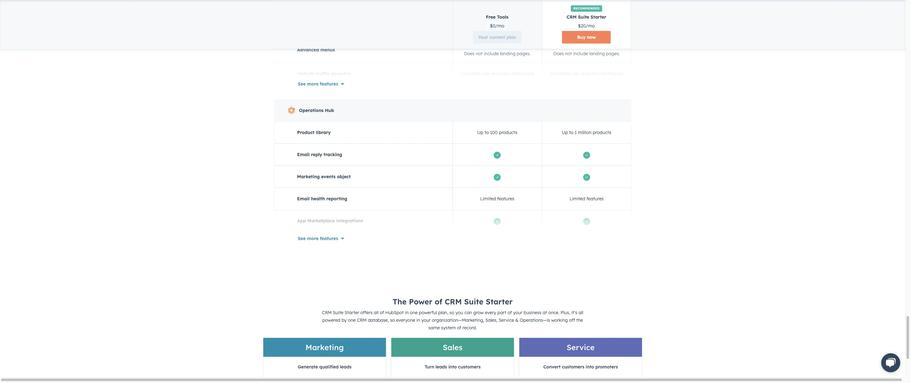 Task type: locate. For each thing, give the bounding box(es) containing it.
1 does from the left
[[464, 51, 475, 57]]

0 horizontal spatial web
[[482, 71, 490, 77]]

dashboard
[[511, 71, 534, 77], [601, 71, 623, 77]]

products
[[499, 1, 518, 7], [593, 1, 612, 7], [499, 130, 518, 136], [593, 130, 612, 136]]

crm down recommended
[[567, 14, 577, 20]]

your down powerful at left
[[422, 318, 431, 324]]

in
[[405, 311, 409, 316], [417, 318, 420, 324]]

2 into from the left
[[586, 365, 594, 371]]

1 horizontal spatial customers
[[562, 365, 585, 371]]

suite up $20
[[578, 14, 590, 20]]

customers down sales
[[458, 365, 481, 371]]

applies to website pages and blog posts. does not include landing pages. down your current plan
[[455, 43, 540, 57]]

one right the by
[[348, 318, 356, 324]]

pages down current
[[494, 43, 507, 49]]

1 horizontal spatial service
[[567, 343, 595, 353]]

100 for features
[[490, 130, 498, 136]]

0 horizontal spatial pages
[[494, 43, 507, 49]]

free
[[486, 14, 496, 20]]

see more features button down traffic
[[287, 78, 349, 90]]

2 vertical spatial starter
[[345, 311, 359, 316]]

pages
[[494, 43, 507, 49], [583, 43, 596, 49]]

0 vertical spatial 100
[[490, 1, 498, 7]]

0 horizontal spatial service
[[499, 318, 514, 324]]

pages. down buy now button
[[606, 51, 620, 57]]

0 vertical spatial service
[[499, 318, 514, 324]]

service up convert customers into promoters
[[567, 343, 595, 353]]

1 vertical spatial up to 100 products
[[477, 130, 518, 136]]

traffic
[[316, 71, 330, 77]]

/mo
[[496, 23, 505, 29], [586, 23, 595, 29]]

convert customers into promoters
[[544, 365, 618, 371]]

2 standard from the left
[[550, 71, 570, 77]]

applies
[[455, 43, 470, 49], [544, 43, 559, 49]]

100 for web
[[490, 1, 498, 7]]

1 horizontal spatial website
[[566, 43, 582, 49]]

in down powerful at left
[[417, 318, 420, 324]]

2 not from the left
[[565, 51, 572, 57]]

leads
[[340, 365, 352, 371], [436, 365, 447, 371]]

marketing up generate qualified leads
[[306, 343, 344, 353]]

0 horizontal spatial standard
[[461, 71, 480, 77]]

1 100 from the top
[[490, 1, 498, 7]]

starter up the by
[[345, 311, 359, 316]]

0 horizontal spatial posts.
[[528, 43, 540, 49]]

features
[[320, 81, 338, 87], [497, 196, 515, 202], [587, 196, 604, 202], [320, 236, 338, 242]]

1 horizontal spatial so
[[450, 311, 455, 316]]

does
[[464, 51, 475, 57], [554, 51, 564, 57]]

email
[[297, 152, 310, 158], [297, 196, 310, 202]]

system
[[441, 326, 456, 331]]

not down your
[[476, 51, 483, 57]]

see more features down marketplace
[[298, 236, 338, 242]]

2 dashboard from the left
[[601, 71, 623, 77]]

0 horizontal spatial in
[[405, 311, 409, 316]]

0 vertical spatial product library
[[297, 1, 331, 7]]

0 horizontal spatial website
[[477, 43, 493, 49]]

leads right qualified
[[340, 365, 352, 371]]

starter inside crm suite starter offers all of hubspot in one powerful plan, so you can grow every part of your business at once. plus, it's all powered by one crm database, so everyone in your organization—marketing, sales, service & operations—is working off the same system of record.
[[345, 311, 359, 316]]

2 horizontal spatial analytics
[[581, 71, 599, 77]]

2 library from the top
[[316, 130, 331, 136]]

1 vertical spatial more
[[307, 236, 319, 242]]

1 vertical spatial product
[[297, 130, 315, 136]]

promoters
[[596, 365, 618, 371]]

0 vertical spatial see
[[298, 81, 306, 87]]

up to 1 million products for features
[[562, 130, 612, 136]]

0 vertical spatial marketing
[[297, 174, 320, 180]]

into down sales
[[449, 365, 457, 371]]

applies to website pages and blog posts. does not include landing pages.
[[455, 43, 540, 57], [544, 43, 630, 57]]

1 horizontal spatial landing
[[590, 51, 605, 57]]

product
[[297, 1, 315, 7], [297, 130, 315, 136]]

landing down now
[[590, 51, 605, 57]]

1 vertical spatial starter
[[486, 298, 513, 307]]

1 vertical spatial product library
[[297, 130, 331, 136]]

more down the website
[[307, 81, 319, 87]]

0 vertical spatial suite
[[578, 14, 590, 20]]

crm
[[567, 14, 577, 20], [445, 298, 462, 307], [322, 311, 332, 316], [357, 318, 367, 324]]

turn leads into customers
[[425, 365, 481, 371]]

1 and from the left
[[508, 43, 516, 49]]

2 analytics from the left
[[492, 71, 510, 77]]

1 vertical spatial email
[[297, 196, 310, 202]]

business
[[524, 311, 542, 316]]

library for menus
[[316, 1, 331, 7]]

product library for marketing
[[297, 130, 331, 136]]

suite
[[578, 14, 590, 20], [464, 298, 484, 307], [333, 311, 344, 316]]

2 all from the left
[[579, 311, 584, 316]]

1 horizontal spatial web
[[571, 71, 580, 77]]

1 horizontal spatial include
[[574, 51, 588, 57]]

marketing for marketing events object
[[297, 174, 320, 180]]

all up database,
[[374, 311, 379, 316]]

can
[[465, 311, 472, 316]]

of
[[435, 298, 443, 307], [380, 311, 384, 316], [508, 311, 512, 316], [457, 326, 462, 331]]

2 pages from the left
[[583, 43, 596, 49]]

1 horizontal spatial analytics
[[492, 71, 510, 77]]

into
[[449, 365, 457, 371], [586, 365, 594, 371]]

all right it's
[[579, 311, 584, 316]]

into for sales
[[449, 365, 457, 371]]

suite inside crm suite starter offers all of hubspot in one powerful plan, so you can grow every part of your business at once. plus, it's all powered by one crm database, so everyone in your organization—marketing, sales, service & operations—is working off the same system of record.
[[333, 311, 344, 316]]

1 horizontal spatial and
[[598, 43, 606, 49]]

1 horizontal spatial pages.
[[606, 51, 620, 57]]

0 horizontal spatial one
[[348, 318, 356, 324]]

suite up the by
[[333, 311, 344, 316]]

0 horizontal spatial blog
[[517, 43, 527, 49]]

so down hubspot
[[390, 318, 395, 324]]

0 vertical spatial see more features
[[298, 81, 338, 87]]

service down part on the right bottom
[[499, 318, 514, 324]]

of up database,
[[380, 311, 384, 316]]

starter up part on the right bottom
[[486, 298, 513, 307]]

1 horizontal spatial inbox
[[594, 23, 605, 29]]

2 product library from the top
[[297, 130, 331, 136]]

0 horizontal spatial your
[[422, 318, 431, 324]]

1 website from the left
[[477, 43, 493, 49]]

one up everyone
[[410, 311, 418, 316]]

standard
[[461, 71, 480, 77], [550, 71, 570, 77]]

crm up you
[[445, 298, 462, 307]]

email reply tracking
[[297, 152, 342, 158]]

more down marketplace
[[307, 236, 319, 242]]

inbox
[[505, 23, 516, 29], [594, 23, 605, 29]]

2 include from the left
[[574, 51, 588, 57]]

1 applies from the left
[[455, 43, 470, 49]]

email for email reply tracking
[[297, 152, 310, 158]]

0 horizontal spatial analytics
[[331, 71, 351, 77]]

0 horizontal spatial /mo
[[496, 23, 505, 29]]

1 horizontal spatial dashboard
[[601, 71, 623, 77]]

1 vertical spatial marketing
[[306, 343, 344, 353]]

suite for /mo
[[578, 14, 590, 20]]

hub
[[325, 108, 334, 114]]

1 horizontal spatial into
[[586, 365, 594, 371]]

see more features button down marketplace
[[287, 233, 349, 245]]

to
[[485, 1, 489, 7], [569, 1, 574, 7], [496, 23, 500, 29], [585, 23, 590, 29], [471, 43, 476, 49], [561, 43, 565, 49], [485, 130, 489, 136], [569, 130, 574, 136]]

0 horizontal spatial applies to website pages and blog posts. does not include landing pages.
[[455, 43, 540, 57]]

1 up to 1 million products from the top
[[562, 1, 612, 7]]

1 web from the left
[[482, 71, 490, 77]]

0 horizontal spatial so
[[390, 318, 395, 324]]

0 vertical spatial email
[[297, 152, 310, 158]]

your current plan button
[[473, 31, 522, 44]]

so
[[450, 311, 455, 316], [390, 318, 395, 324]]

you
[[456, 311, 463, 316]]

0 vertical spatial more
[[307, 81, 319, 87]]

0 horizontal spatial limited to 1 inbox
[[479, 23, 516, 29]]

every
[[485, 311, 496, 316]]

2 up to 1 million products from the top
[[562, 130, 612, 136]]

1 horizontal spatial limited to 1 inbox
[[568, 23, 605, 29]]

2 million from the top
[[578, 130, 592, 136]]

1 horizontal spatial standard web analytics dashboard
[[550, 71, 623, 77]]

limited to 1 inbox up buy now button
[[568, 23, 605, 29]]

1 horizontal spatial applies
[[544, 43, 559, 49]]

1 horizontal spatial leads
[[436, 365, 447, 371]]

1 horizontal spatial your
[[513, 311, 523, 316]]

app marketplace integrations
[[297, 219, 363, 224]]

0 vertical spatial million
[[578, 1, 592, 7]]

not down buy now button
[[565, 51, 572, 57]]

1 vertical spatial up to 1 million products
[[562, 130, 612, 136]]

starter for crm suite starter $20 /mo
[[591, 14, 607, 20]]

2 /mo from the left
[[586, 23, 595, 29]]

0 vertical spatial up to 1 million products
[[562, 1, 612, 7]]

1 horizontal spatial pages
[[583, 43, 596, 49]]

starter for crm suite starter offers all of hubspot in one powerful plan, so you can grow every part of your business at once. plus, it's all powered by one crm database, so everyone in your organization—marketing, sales, service & operations—is working off the same system of record.
[[345, 311, 359, 316]]

1 horizontal spatial limited features
[[570, 196, 604, 202]]

powered
[[323, 318, 341, 324]]

million for web
[[578, 1, 592, 7]]

1 horizontal spatial /mo
[[586, 23, 595, 29]]

reporting
[[327, 196, 347, 202]]

of up plan,
[[435, 298, 443, 307]]

0 horizontal spatial starter
[[345, 311, 359, 316]]

standard web analytics dashboard
[[461, 71, 534, 77], [550, 71, 623, 77]]

website down your
[[477, 43, 493, 49]]

all
[[374, 311, 379, 316], [579, 311, 584, 316]]

see
[[298, 81, 306, 87], [298, 236, 306, 242]]

0 horizontal spatial pages.
[[517, 51, 531, 57]]

1 horizontal spatial in
[[417, 318, 420, 324]]

0 horizontal spatial dashboard
[[511, 71, 534, 77]]

limited to 1 inbox down tools
[[479, 23, 516, 29]]

1 dashboard from the left
[[511, 71, 534, 77]]

0 horizontal spatial and
[[508, 43, 516, 49]]

0 horizontal spatial applies
[[455, 43, 470, 49]]

1 million from the top
[[578, 1, 592, 7]]

1 analytics from the left
[[331, 71, 351, 77]]

1 up to 100 products from the top
[[477, 1, 518, 7]]

2 see more features from the top
[[298, 236, 338, 242]]

events
[[321, 174, 336, 180]]

analytics
[[331, 71, 351, 77], [492, 71, 510, 77], [581, 71, 599, 77]]

starter inside crm suite starter $20 /mo
[[591, 14, 607, 20]]

email left the reply
[[297, 152, 310, 158]]

0 horizontal spatial limited features
[[480, 196, 515, 202]]

1 email from the top
[[297, 152, 310, 158]]

pages down now
[[583, 43, 596, 49]]

include down your current plan
[[484, 51, 499, 57]]

integrations
[[336, 219, 363, 224]]

it's
[[572, 311, 578, 316]]

2 vertical spatial suite
[[333, 311, 344, 316]]

1 vertical spatial service
[[567, 343, 595, 353]]

see down app
[[298, 236, 306, 242]]

inbox up plan
[[505, 23, 516, 29]]

your current plan
[[479, 34, 516, 40]]

2 up to 100 products from the top
[[477, 130, 518, 136]]

1 vertical spatial see more features button
[[287, 233, 349, 245]]

website down buy
[[566, 43, 582, 49]]

1 vertical spatial see more features
[[298, 236, 338, 242]]

1 vertical spatial see
[[298, 236, 306, 242]]

not
[[476, 51, 483, 57], [565, 51, 572, 57]]

email left the "health"
[[297, 196, 310, 202]]

1 into from the left
[[449, 365, 457, 371]]

your up &
[[513, 311, 523, 316]]

product for advanced
[[297, 1, 315, 7]]

see more features button
[[287, 78, 349, 90], [287, 233, 349, 245]]

0 horizontal spatial landing
[[500, 51, 516, 57]]

2 applies from the left
[[544, 43, 559, 49]]

blog
[[517, 43, 527, 49], [607, 43, 616, 49]]

so left you
[[450, 311, 455, 316]]

1 product from the top
[[297, 1, 315, 7]]

0 horizontal spatial into
[[449, 365, 457, 371]]

0 vertical spatial product
[[297, 1, 315, 7]]

2 email from the top
[[297, 196, 310, 202]]

buy now
[[578, 34, 596, 40]]

working
[[552, 318, 568, 324]]

your
[[513, 311, 523, 316], [422, 318, 431, 324]]

include down buy
[[574, 51, 588, 57]]

product library for advanced
[[297, 1, 331, 7]]

customers right convert
[[562, 365, 585, 371]]

0 horizontal spatial inbox
[[505, 23, 516, 29]]

marketing left events on the left
[[297, 174, 320, 180]]

reply
[[311, 152, 322, 158]]

1 vertical spatial library
[[316, 130, 331, 136]]

0 vertical spatial see more features button
[[287, 78, 349, 90]]

0 horizontal spatial include
[[484, 51, 499, 57]]

inbox up now
[[594, 23, 605, 29]]

pages. down your current plan button
[[517, 51, 531, 57]]

2 applies to website pages and blog posts. does not include landing pages. from the left
[[544, 43, 630, 57]]

1 product library from the top
[[297, 1, 331, 7]]

into left promoters
[[586, 365, 594, 371]]

/mo up now
[[586, 23, 595, 29]]

into for service
[[586, 365, 594, 371]]

see more features down traffic
[[298, 81, 338, 87]]

email for email health reporting
[[297, 196, 310, 202]]

0 horizontal spatial does
[[464, 51, 475, 57]]

in up everyone
[[405, 311, 409, 316]]

1 applies to website pages and blog posts. does not include landing pages. from the left
[[455, 43, 540, 57]]

part
[[498, 311, 507, 316]]

2 leads from the left
[[436, 365, 447, 371]]

up to 100 products
[[477, 1, 518, 7], [477, 130, 518, 136]]

1 horizontal spatial blog
[[607, 43, 616, 49]]

customers
[[458, 365, 481, 371], [562, 365, 585, 371]]

web
[[482, 71, 490, 77], [571, 71, 580, 77]]

1 landing from the left
[[500, 51, 516, 57]]

0 vertical spatial starter
[[591, 14, 607, 20]]

leads right 'turn' in the left of the page
[[436, 365, 447, 371]]

website
[[477, 43, 493, 49], [566, 43, 582, 49]]

off
[[569, 318, 575, 324]]

1 pages from the left
[[494, 43, 507, 49]]

landing down plan
[[500, 51, 516, 57]]

one
[[410, 311, 418, 316], [348, 318, 356, 324]]

1 see more features from the top
[[298, 81, 338, 87]]

1 vertical spatial million
[[578, 130, 592, 136]]

0 horizontal spatial standard web analytics dashboard
[[461, 71, 534, 77]]

limited
[[479, 23, 495, 29], [568, 23, 584, 29], [480, 196, 496, 202], [570, 196, 586, 202]]

marketing for marketing
[[306, 343, 344, 353]]

1 horizontal spatial not
[[565, 51, 572, 57]]

2 product from the top
[[297, 130, 315, 136]]

1 vertical spatial in
[[417, 318, 420, 324]]

2 horizontal spatial suite
[[578, 14, 590, 20]]

1 leads from the left
[[340, 365, 352, 371]]

1 horizontal spatial posts.
[[617, 43, 630, 49]]

1 library from the top
[[316, 1, 331, 7]]

0 horizontal spatial all
[[374, 311, 379, 316]]

limited features
[[480, 196, 515, 202], [570, 196, 604, 202]]

1 horizontal spatial applies to website pages and blog posts. does not include landing pages.
[[544, 43, 630, 57]]

0 horizontal spatial suite
[[333, 311, 344, 316]]

0 vertical spatial up to 100 products
[[477, 1, 518, 7]]

pages.
[[517, 51, 531, 57], [606, 51, 620, 57]]

see down the website
[[298, 81, 306, 87]]

and
[[508, 43, 516, 49], [598, 43, 606, 49]]

2 landing from the left
[[590, 51, 605, 57]]

suite up grow
[[464, 298, 484, 307]]

suite inside crm suite starter $20 /mo
[[578, 14, 590, 20]]

applies to website pages and blog posts. does not include landing pages. down buy now on the right of page
[[544, 43, 630, 57]]

2 100 from the top
[[490, 130, 498, 136]]

posts.
[[528, 43, 540, 49], [617, 43, 630, 49]]

more
[[307, 81, 319, 87], [307, 236, 319, 242]]

0 vertical spatial library
[[316, 1, 331, 7]]

1 horizontal spatial all
[[579, 311, 584, 316]]

1 horizontal spatial one
[[410, 311, 418, 316]]

/mo down tools
[[496, 23, 505, 29]]

starter down recommended
[[591, 14, 607, 20]]

1 vertical spatial 100
[[490, 130, 498, 136]]

1 /mo from the left
[[496, 23, 505, 29]]



Task type: vqa. For each thing, say whether or not it's contained in the screenshot.
"Scheduled" inside the When a deal reaches... Presentation Scheduled
no



Task type: describe. For each thing, give the bounding box(es) containing it.
operations hub
[[299, 108, 334, 114]]

operations—is
[[520, 318, 550, 324]]

library for events
[[316, 130, 331, 136]]

1 standard from the left
[[461, 71, 480, 77]]

the power of crm suite starter
[[393, 298, 513, 307]]

at
[[543, 311, 547, 316]]

2 blog from the left
[[607, 43, 616, 49]]

hubspot
[[385, 311, 404, 316]]

2 see more features button from the top
[[287, 233, 349, 245]]

plus,
[[561, 311, 570, 316]]

the
[[393, 298, 407, 307]]

grow
[[474, 311, 484, 316]]

1 all from the left
[[374, 311, 379, 316]]

by
[[342, 318, 347, 324]]

1 vertical spatial so
[[390, 318, 395, 324]]

powerful
[[419, 311, 437, 316]]

0 vertical spatial your
[[513, 311, 523, 316]]

2 website from the left
[[566, 43, 582, 49]]

menus
[[321, 47, 335, 53]]

0 vertical spatial one
[[410, 311, 418, 316]]

tracking
[[324, 152, 342, 158]]

product for marketing
[[297, 130, 315, 136]]

/mo inside free tools $0 /mo
[[496, 23, 505, 29]]

organization—marketing,
[[432, 318, 484, 324]]

email health reporting
[[297, 196, 347, 202]]

crm inside crm suite starter $20 /mo
[[567, 14, 577, 20]]

sales,
[[486, 318, 498, 324]]

0 vertical spatial so
[[450, 311, 455, 316]]

now
[[587, 34, 596, 40]]

1 not from the left
[[476, 51, 483, 57]]

your
[[479, 34, 489, 40]]

chat widget region
[[872, 348, 906, 378]]

1 pages. from the left
[[517, 51, 531, 57]]

turn
[[425, 365, 434, 371]]

the
[[577, 318, 583, 324]]

crm suite starter $20 /mo
[[567, 14, 607, 29]]

buy now button
[[563, 31, 611, 44]]

2 web from the left
[[571, 71, 580, 77]]

2 see from the top
[[298, 236, 306, 242]]

website traffic analytics
[[297, 71, 351, 77]]

buy
[[578, 34, 586, 40]]

power
[[409, 298, 433, 307]]

1 horizontal spatial starter
[[486, 298, 513, 307]]

0 vertical spatial in
[[405, 311, 409, 316]]

crm down offers
[[357, 318, 367, 324]]

crm suite starter offers all of hubspot in one powerful plan, so you can grow every part of your business at once. plus, it's all powered by one crm database, so everyone in your organization—marketing, sales, service & operations—is working off the same system of record.
[[322, 311, 584, 331]]

1 customers from the left
[[458, 365, 481, 371]]

same
[[429, 326, 440, 331]]

convert
[[544, 365, 561, 371]]

2 pages. from the left
[[606, 51, 620, 57]]

operations hub button
[[275, 104, 631, 117]]

app
[[297, 219, 306, 224]]

record.
[[463, 326, 477, 331]]

of down organization—marketing,
[[457, 326, 462, 331]]

advanced
[[297, 47, 319, 53]]

health
[[311, 196, 325, 202]]

1 horizontal spatial suite
[[464, 298, 484, 307]]

up to 1 million products for web
[[562, 1, 612, 7]]

offers
[[361, 311, 373, 316]]

marketplace
[[307, 219, 335, 224]]

generate qualified leads
[[298, 365, 352, 371]]

of right part on the right bottom
[[508, 311, 512, 316]]

2 does from the left
[[554, 51, 564, 57]]

$20
[[578, 23, 586, 29]]

advanced menus
[[297, 47, 335, 53]]

1 see more features button from the top
[[287, 78, 349, 90]]

website
[[297, 71, 315, 77]]

2 inbox from the left
[[594, 23, 605, 29]]

qualified
[[319, 365, 339, 371]]

once.
[[549, 311, 560, 316]]

1 see from the top
[[298, 81, 306, 87]]

everyone
[[396, 318, 415, 324]]

plan,
[[438, 311, 448, 316]]

sales
[[443, 343, 463, 353]]

/mo inside crm suite starter $20 /mo
[[586, 23, 595, 29]]

1 limited to 1 inbox from the left
[[479, 23, 516, 29]]

1 blog from the left
[[517, 43, 527, 49]]

generate
[[298, 365, 318, 371]]

marketing events object
[[297, 174, 351, 180]]

1 more from the top
[[307, 81, 319, 87]]

object
[[337, 174, 351, 180]]

$0
[[490, 23, 496, 29]]

up to 100 products for web
[[477, 1, 518, 7]]

1 limited features from the left
[[480, 196, 515, 202]]

see more features for second see more features dropdown button from the top
[[298, 236, 338, 242]]

2 more from the top
[[307, 236, 319, 242]]

2 and from the left
[[598, 43, 606, 49]]

1 standard web analytics dashboard from the left
[[461, 71, 534, 77]]

current
[[490, 34, 506, 40]]

2 customers from the left
[[562, 365, 585, 371]]

3 analytics from the left
[[581, 71, 599, 77]]

plan
[[507, 34, 516, 40]]

1 inbox from the left
[[505, 23, 516, 29]]

2 limited features from the left
[[570, 196, 604, 202]]

crm up powered
[[322, 311, 332, 316]]

see more features for 1st see more features dropdown button from the top of the page
[[298, 81, 338, 87]]

&
[[516, 318, 519, 324]]

recommended
[[574, 6, 600, 10]]

million for features
[[578, 130, 592, 136]]

up to 100 products for features
[[477, 130, 518, 136]]

1 include from the left
[[484, 51, 499, 57]]

database,
[[368, 318, 389, 324]]

1 posts. from the left
[[528, 43, 540, 49]]

service inside crm suite starter offers all of hubspot in one powerful plan, so you can grow every part of your business at once. plus, it's all powered by one crm database, so everyone in your organization—marketing, sales, service & operations—is working off the same system of record.
[[499, 318, 514, 324]]

2 standard web analytics dashboard from the left
[[550, 71, 623, 77]]

2 posts. from the left
[[617, 43, 630, 49]]

operations
[[299, 108, 324, 114]]

tools
[[497, 14, 509, 20]]

2 limited to 1 inbox from the left
[[568, 23, 605, 29]]

suite for all
[[333, 311, 344, 316]]

free tools $0 /mo
[[486, 14, 509, 29]]

1 vertical spatial one
[[348, 318, 356, 324]]

1 vertical spatial your
[[422, 318, 431, 324]]



